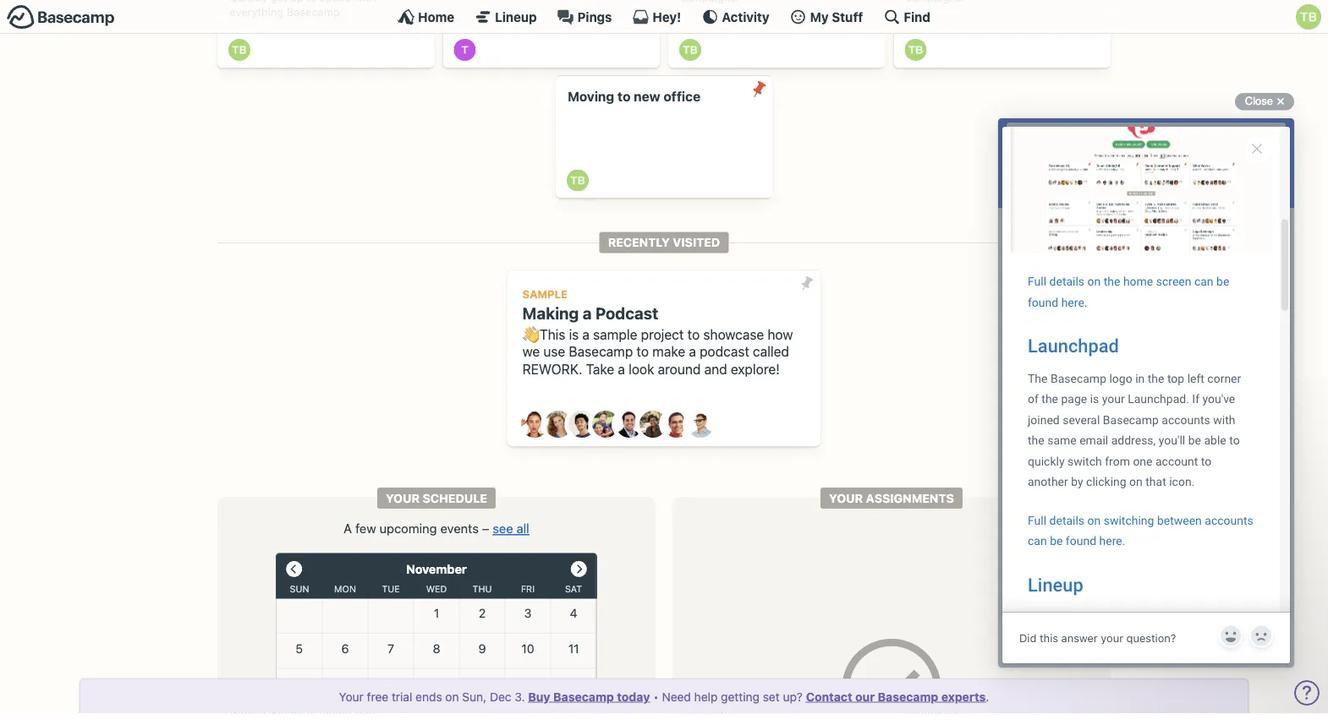 Task type: vqa. For each thing, say whether or not it's contained in the screenshot.
Making
yes



Task type: locate. For each thing, give the bounding box(es) containing it.
tim burton image down everything on the top of page
[[228, 39, 250, 61]]

sun,
[[462, 690, 487, 704]]

steve marsh image
[[663, 411, 690, 438]]

a
[[583, 304, 592, 323], [582, 326, 590, 342], [689, 344, 696, 360], [618, 362, 625, 378]]

everything
[[229, 5, 284, 18]]

moving to new office link
[[556, 76, 773, 198]]

my
[[810, 9, 829, 24]]

switch accounts image
[[7, 4, 115, 30]]

see
[[493, 521, 513, 536]]

0 horizontal spatial your
[[339, 690, 364, 704]]

few
[[355, 521, 376, 536]]

a up around
[[689, 344, 696, 360]]

to
[[306, 0, 317, 4], [618, 89, 631, 105], [687, 326, 700, 342], [637, 344, 649, 360]]

your free trial ends on sun, dec  3. buy basecamp today • need help getting set up? contact our basecamp experts .
[[339, 690, 989, 704]]

rework.
[[522, 362, 582, 378]]

get
[[271, 0, 287, 4]]

make
[[652, 344, 685, 360]]

to left 'new'
[[618, 89, 631, 105]]

november
[[406, 562, 467, 577]]

tue
[[382, 584, 400, 595]]

2 vertical spatial tim burton image
[[567, 169, 589, 191]]

your up upcoming
[[386, 492, 420, 505]]

None submit
[[746, 76, 773, 103], [794, 270, 821, 297], [746, 76, 773, 103], [794, 270, 821, 297]]

2 horizontal spatial your
[[829, 492, 863, 505]]

this
[[540, 326, 565, 342]]

basecamp inside sample making a podcast 👋 this is a sample project to showcase how we use basecamp to make a podcast called rework. take a look around and explore!
[[569, 344, 633, 360]]

your schedule
[[386, 492, 487, 505]]

terry image
[[454, 39, 476, 61]]

help
[[694, 690, 718, 704]]

quickly get up to speed with everything basecamp link
[[217, 0, 434, 68]]

today
[[617, 690, 650, 704]]

upcoming
[[379, 521, 437, 536]]

up
[[290, 0, 303, 4]]

your left "assignments"
[[829, 492, 863, 505]]

thu
[[473, 584, 492, 595]]

fri
[[521, 584, 535, 595]]

office
[[663, 89, 701, 105]]

1 tim burton image from the left
[[228, 39, 250, 61]]

to right up
[[306, 0, 317, 4]]

ends
[[415, 690, 442, 704]]

tim burton image down hey!
[[679, 39, 701, 61]]

need
[[662, 690, 691, 704]]

0 horizontal spatial tim burton image
[[567, 169, 589, 191]]

basecamp inside quickly get up to speed with everything basecamp
[[287, 5, 340, 18]]

contact
[[806, 690, 852, 704]]

josh fiske image
[[616, 411, 643, 438]]

your assignments
[[829, 492, 954, 505]]

is
[[569, 326, 579, 342]]

activity link
[[702, 8, 769, 25]]

our
[[855, 690, 875, 704]]

lineup link
[[475, 8, 537, 25]]

a right the making
[[583, 304, 592, 323]]

take
[[586, 362, 614, 378]]

a few upcoming events – see all
[[344, 521, 529, 536]]

activity
[[722, 9, 769, 24]]

3.
[[515, 690, 525, 704]]

new
[[634, 89, 660, 105]]

basecamp
[[287, 5, 340, 18], [569, 344, 633, 360], [553, 690, 614, 704], [878, 690, 938, 704]]

use
[[543, 344, 565, 360]]

your
[[386, 492, 420, 505], [829, 492, 863, 505], [339, 690, 364, 704]]

and
[[704, 362, 727, 378]]

project
[[641, 326, 684, 342]]

cross small image
[[1271, 91, 1291, 112]]

basecamp down up
[[287, 5, 340, 18]]

tim burton image
[[228, 39, 250, 61], [679, 39, 701, 61]]

1 vertical spatial tim burton image
[[905, 39, 927, 61]]

your left the free
[[339, 690, 364, 704]]

hey!
[[653, 9, 681, 24]]

1 horizontal spatial tim burton image
[[679, 39, 701, 61]]

all
[[517, 521, 529, 536]]

jared davis image
[[568, 411, 596, 438]]

moving to new office
[[568, 89, 701, 105]]

cheryl walters image
[[545, 411, 572, 438]]

see all link
[[493, 521, 529, 536]]

0 horizontal spatial tim burton image
[[228, 39, 250, 61]]

sample
[[593, 326, 637, 342]]

lineup
[[495, 9, 537, 24]]

0 vertical spatial tim burton image
[[1296, 4, 1321, 30]]

recently
[[608, 236, 670, 250]]

2 horizontal spatial tim burton image
[[1296, 4, 1321, 30]]

cross small image
[[1271, 91, 1291, 112]]

free
[[367, 690, 388, 704]]

close button
[[1235, 91, 1294, 112]]

annie bryan image
[[521, 411, 548, 438]]

tim burton image inside moving to new office link
[[567, 169, 589, 191]]

pings
[[577, 9, 612, 24]]

pings button
[[557, 8, 612, 25]]

1 horizontal spatial your
[[386, 492, 420, 505]]

tim burton image
[[1296, 4, 1321, 30], [905, 39, 927, 61], [567, 169, 589, 191]]

basecamp up take
[[569, 344, 633, 360]]

buy
[[528, 690, 550, 704]]



Task type: describe. For each thing, give the bounding box(es) containing it.
making
[[522, 304, 579, 323]]

quickly
[[229, 0, 268, 4]]

basecamp right the our
[[878, 690, 938, 704]]

sun
[[290, 584, 309, 595]]

jennifer young image
[[592, 411, 619, 438]]

find
[[904, 9, 930, 24]]

showcase
[[703, 326, 764, 342]]

moving
[[568, 89, 614, 105]]

trial
[[392, 690, 412, 704]]

contact our basecamp experts link
[[806, 690, 986, 704]]

dec
[[490, 690, 511, 704]]

how
[[768, 326, 793, 342]]

podcast
[[700, 344, 749, 360]]

a right is
[[582, 326, 590, 342]]

my stuff
[[810, 9, 863, 24]]

schedule
[[423, 492, 487, 505]]

around
[[658, 362, 701, 378]]

experts
[[941, 690, 986, 704]]

to right project
[[687, 326, 700, 342]]

visited
[[673, 236, 720, 250]]

home link
[[398, 8, 454, 25]]

speed
[[320, 0, 351, 4]]

quickly get up to speed with everything basecamp
[[229, 0, 376, 18]]

to inside quickly get up to speed with everything basecamp
[[306, 0, 317, 4]]

a left look
[[618, 362, 625, 378]]

called
[[753, 344, 789, 360]]

basecamp right buy
[[553, 690, 614, 704]]

on
[[445, 690, 459, 704]]

your for your assignments
[[829, 492, 863, 505]]

find button
[[883, 8, 930, 25]]

main element
[[0, 0, 1328, 34]]

–
[[482, 521, 489, 536]]

home
[[418, 9, 454, 24]]

2 tim burton image from the left
[[679, 39, 701, 61]]

a
[[344, 521, 352, 536]]

events
[[440, 521, 479, 536]]

victor cooper image
[[687, 411, 714, 438]]

.
[[986, 690, 989, 704]]

assignments
[[866, 492, 954, 505]]

sat
[[565, 584, 582, 595]]

my stuff button
[[790, 8, 863, 25]]

hey! button
[[632, 8, 681, 25]]

•
[[653, 690, 659, 704]]

to up look
[[637, 344, 649, 360]]

tim burton image inside quickly get up to speed with everything basecamp link
[[228, 39, 250, 61]]

stuff
[[832, 9, 863, 24]]

explore!
[[731, 362, 780, 378]]

1 horizontal spatial tim burton image
[[905, 39, 927, 61]]

your for your schedule
[[386, 492, 420, 505]]

sample
[[522, 288, 568, 301]]

up?
[[783, 690, 803, 704]]

podcast
[[595, 304, 658, 323]]

getting
[[721, 690, 760, 704]]

we
[[522, 344, 540, 360]]

with
[[354, 0, 376, 4]]

look
[[629, 362, 654, 378]]

buy basecamp today link
[[528, 690, 650, 704]]

nicole katz image
[[640, 411, 667, 438]]

sample making a podcast 👋 this is a sample project to showcase how we use basecamp to make a podcast called rework. take a look around and explore!
[[522, 288, 793, 378]]

close
[[1245, 95, 1273, 107]]

wed
[[426, 584, 447, 595]]

mon
[[334, 584, 356, 595]]

👋
[[522, 326, 536, 342]]

recently visited
[[608, 236, 720, 250]]

set
[[763, 690, 780, 704]]



